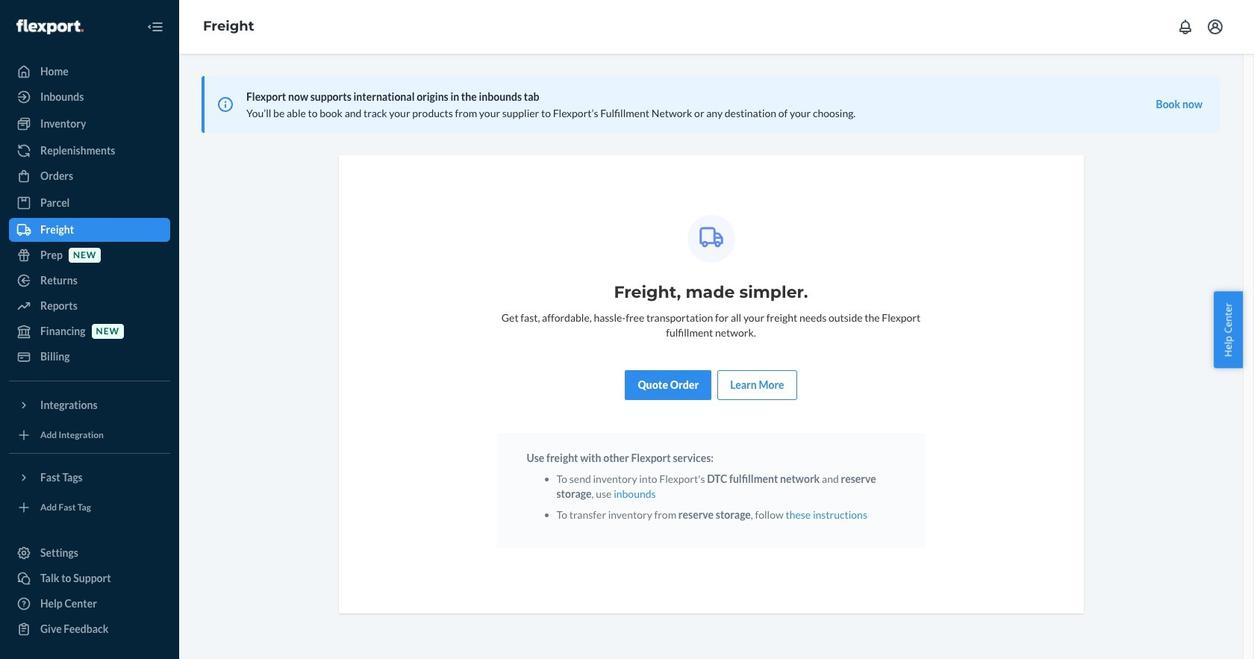 Task type: describe. For each thing, give the bounding box(es) containing it.
flexport logo image
[[16, 19, 83, 34]]

close navigation image
[[146, 18, 164, 36]]



Task type: locate. For each thing, give the bounding box(es) containing it.
open notifications image
[[1177, 18, 1195, 36]]

open account menu image
[[1207, 18, 1225, 36]]



Task type: vqa. For each thing, say whether or not it's contained in the screenshot.
Flexport logo
yes



